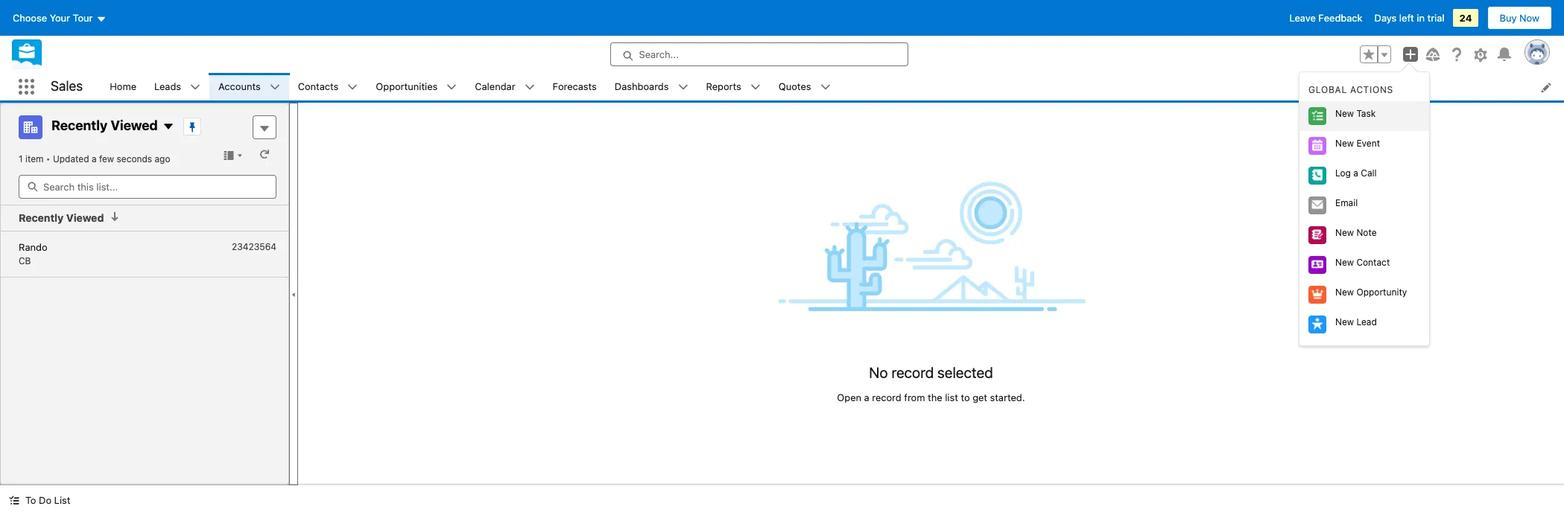 Task type: vqa. For each thing, say whether or not it's contained in the screenshot.
first the New from the top of the menu containing Global Actions
yes



Task type: locate. For each thing, give the bounding box(es) containing it.
new event
[[1335, 138, 1380, 149]]

to do list
[[25, 495, 70, 507]]

to do list button
[[0, 486, 79, 516]]

a
[[92, 153, 97, 165], [1353, 168, 1358, 179], [864, 392, 869, 403]]

new opportunity link
[[1299, 280, 1429, 310]]

to
[[25, 495, 36, 507]]

text default image right "leads"
[[190, 82, 201, 93]]

buy
[[1500, 12, 1517, 24]]

text default image right quotes
[[820, 82, 830, 93]]

new inside 'link'
[[1335, 257, 1354, 269]]

no record selected
[[869, 364, 993, 381]]

new for new note
[[1335, 228, 1354, 239]]

sales
[[51, 78, 83, 94]]

0 vertical spatial recently viewed
[[51, 118, 158, 134]]

open
[[837, 392, 861, 403]]

the
[[928, 392, 942, 403]]

text default image left calendar link
[[447, 82, 457, 93]]

a inside no record selected main content
[[864, 392, 869, 403]]

record up from
[[891, 364, 934, 381]]

4 new from the top
[[1335, 257, 1354, 269]]

tour
[[73, 12, 93, 24]]

text default image down search recently viewed list view. search field
[[110, 212, 120, 222]]

seconds
[[117, 153, 152, 165]]

lead
[[1356, 317, 1377, 328]]

quotes
[[779, 80, 811, 92]]

recently up rando
[[19, 212, 64, 224]]

accounts image
[[19, 115, 42, 139]]

recently viewed|accounts|list view element
[[0, 103, 289, 486]]

24
[[1459, 12, 1472, 24]]

new
[[1335, 108, 1354, 119], [1335, 138, 1354, 149], [1335, 228, 1354, 239], [1335, 257, 1354, 269], [1335, 287, 1354, 298], [1335, 317, 1354, 328]]

text default image for calendar
[[524, 82, 535, 93]]

2 new from the top
[[1335, 138, 1354, 149]]

text default image inside opportunities list item
[[447, 82, 457, 93]]

new contact link
[[1299, 251, 1429, 280]]

list
[[101, 73, 1564, 101]]

1 vertical spatial a
[[1353, 168, 1358, 179]]

new left task
[[1335, 108, 1354, 119]]

opportunities list item
[[367, 73, 466, 101]]

new task link
[[1299, 102, 1429, 131]]

text default image inside calendar list item
[[524, 82, 535, 93]]

quotes link
[[770, 73, 820, 101]]

text default image for leads
[[190, 82, 201, 93]]

3 new from the top
[[1335, 228, 1354, 239]]

text default image inside dashboards list item
[[678, 82, 688, 93]]

text default image inside quotes list item
[[820, 82, 830, 93]]

None search field
[[19, 175, 276, 199]]

dashboards list item
[[606, 73, 697, 101]]

recently viewed up rando
[[19, 212, 104, 224]]

email link
[[1299, 191, 1429, 221]]

23423564
[[232, 241, 276, 252]]

new left contact at the right of the page
[[1335, 257, 1354, 269]]

text default image right contacts
[[347, 82, 358, 93]]

1 new from the top
[[1335, 108, 1354, 119]]

new up new lead
[[1335, 287, 1354, 298]]

1 vertical spatial recently
[[19, 212, 64, 224]]

text default image inside reports list item
[[750, 82, 761, 93]]

0 vertical spatial a
[[92, 153, 97, 165]]

leads
[[154, 80, 181, 92]]

Search Recently Viewed list view. search field
[[19, 175, 276, 199]]

recently
[[51, 118, 108, 134], [19, 212, 64, 224]]

group
[[1360, 45, 1391, 63]]

task
[[1356, 108, 1376, 119]]

open a record from the list to get started.
[[837, 392, 1025, 403]]

text default image for opportunities
[[447, 82, 457, 93]]

1 horizontal spatial viewed
[[111, 118, 158, 134]]

text default image right calendar
[[524, 82, 535, 93]]

viewed up seconds in the left of the page
[[111, 118, 158, 134]]

text default image
[[270, 82, 280, 93], [347, 82, 358, 93], [750, 82, 761, 93], [110, 212, 120, 222]]

text default image inside accounts list item
[[270, 82, 280, 93]]

record
[[891, 364, 934, 381], [872, 392, 901, 403]]

cb
[[19, 256, 31, 267]]

contacts list item
[[289, 73, 367, 101]]

text default image right reports
[[750, 82, 761, 93]]

reports list item
[[697, 73, 770, 101]]

1 item • updated a few seconds ago
[[19, 153, 170, 165]]

6 new from the top
[[1335, 317, 1354, 328]]

left
[[1399, 12, 1414, 24]]

a for log a call
[[1353, 168, 1358, 179]]

2 vertical spatial a
[[864, 392, 869, 403]]

to
[[961, 392, 970, 403]]

text default image inside contacts list item
[[347, 82, 358, 93]]

text default image left the reports link
[[678, 82, 688, 93]]

text default image inside leads list item
[[190, 82, 201, 93]]

new left event
[[1335, 138, 1354, 149]]

text default image right accounts
[[270, 82, 280, 93]]

new task
[[1335, 108, 1376, 119]]

1 vertical spatial viewed
[[66, 212, 104, 224]]

viewed down 1 item • updated a few seconds ago
[[66, 212, 104, 224]]

new lead
[[1335, 317, 1377, 328]]

contacts link
[[289, 73, 347, 101]]

new event link
[[1299, 131, 1429, 161]]

2 horizontal spatial a
[[1353, 168, 1358, 179]]

record down no
[[872, 392, 901, 403]]

text default image inside to do list button
[[9, 496, 19, 506]]

1 horizontal spatial a
[[864, 392, 869, 403]]

in
[[1417, 12, 1425, 24]]

a left few
[[92, 153, 97, 165]]

text default image for dashboards
[[678, 82, 688, 93]]

new left lead
[[1335, 317, 1354, 328]]

a right log
[[1353, 168, 1358, 179]]

note
[[1356, 228, 1377, 239]]

rando
[[19, 241, 47, 253]]

recently viewed up few
[[51, 118, 158, 134]]

new opportunity
[[1335, 287, 1407, 298]]

forecasts
[[553, 80, 597, 92]]

text default image
[[190, 82, 201, 93], [447, 82, 457, 93], [524, 82, 535, 93], [678, 82, 688, 93], [820, 82, 830, 93], [162, 121, 174, 133], [9, 496, 19, 506]]

menu
[[1299, 79, 1429, 340]]

your
[[50, 12, 70, 24]]

0 vertical spatial viewed
[[111, 118, 158, 134]]

text default image inside recently viewed|accounts|list view element
[[110, 212, 120, 222]]

feedback
[[1318, 12, 1363, 24]]

new for new task
[[1335, 108, 1354, 119]]

calendar list item
[[466, 73, 544, 101]]

quotes list item
[[770, 73, 839, 101]]

text default image for accounts
[[270, 82, 280, 93]]

recently viewed
[[51, 118, 158, 134], [19, 212, 104, 224]]

5 new from the top
[[1335, 287, 1354, 298]]

0 horizontal spatial a
[[92, 153, 97, 165]]

new left note at the right top of page
[[1335, 228, 1354, 239]]

email
[[1335, 198, 1358, 209]]

days left in trial
[[1374, 12, 1444, 24]]

contact
[[1356, 257, 1390, 269]]

ago
[[155, 153, 170, 165]]

0 horizontal spatial viewed
[[66, 212, 104, 224]]

buy now
[[1500, 12, 1539, 24]]

opportunities
[[376, 80, 438, 92]]

text default image left to
[[9, 496, 19, 506]]

text default image up the 'ago'
[[162, 121, 174, 133]]

new for new contact
[[1335, 257, 1354, 269]]

a right open
[[864, 392, 869, 403]]

leave feedback
[[1289, 12, 1363, 24]]

viewed
[[111, 118, 158, 134], [66, 212, 104, 224]]

leads list item
[[145, 73, 209, 101]]

0 vertical spatial recently
[[51, 118, 108, 134]]

search... button
[[610, 42, 908, 66]]

list containing home
[[101, 73, 1564, 101]]

recently up 'updated' on the top
[[51, 118, 108, 134]]

from
[[904, 392, 925, 403]]

event
[[1356, 138, 1380, 149]]



Task type: describe. For each thing, give the bounding box(es) containing it.
accounts link
[[209, 73, 270, 101]]

get
[[973, 392, 987, 403]]

new contact
[[1335, 257, 1390, 269]]

list
[[54, 495, 70, 507]]

calendar link
[[466, 73, 524, 101]]

a for open a record from the list to get started.
[[864, 392, 869, 403]]

reports link
[[697, 73, 750, 101]]

accounts
[[218, 80, 261, 92]]

calendar
[[475, 80, 515, 92]]

now
[[1519, 12, 1539, 24]]

dashboards link
[[606, 73, 678, 101]]

1 vertical spatial record
[[872, 392, 901, 403]]

menu containing global actions
[[1299, 79, 1429, 340]]

call
[[1361, 168, 1377, 179]]

log a call
[[1335, 168, 1377, 179]]

days
[[1374, 12, 1397, 24]]

text default image for reports
[[750, 82, 761, 93]]

search...
[[639, 48, 679, 60]]

new for new event
[[1335, 138, 1354, 149]]

leave feedback link
[[1289, 12, 1363, 24]]

1
[[19, 153, 23, 165]]

updated
[[53, 153, 89, 165]]

actions
[[1350, 84, 1393, 96]]

global actions
[[1308, 84, 1393, 96]]

opportunities link
[[367, 73, 447, 101]]

choose
[[13, 12, 47, 24]]

trial
[[1427, 12, 1444, 24]]

dashboards
[[615, 80, 669, 92]]

leads link
[[145, 73, 190, 101]]

do
[[39, 495, 51, 507]]

text default image for quotes
[[820, 82, 830, 93]]

leave
[[1289, 12, 1316, 24]]

list
[[945, 392, 958, 403]]

log a call link
[[1299, 161, 1429, 191]]

choose your tour button
[[12, 6, 107, 30]]

log
[[1335, 168, 1351, 179]]

no
[[869, 364, 888, 381]]

started.
[[990, 392, 1025, 403]]

1 vertical spatial recently viewed
[[19, 212, 104, 224]]

recently viewed status
[[19, 153, 53, 165]]

item
[[25, 153, 44, 165]]

0 vertical spatial record
[[891, 364, 934, 381]]

forecasts link
[[544, 73, 606, 101]]

new for new opportunity
[[1335, 287, 1354, 298]]

no record selected main content
[[298, 103, 1564, 486]]

global
[[1308, 84, 1347, 96]]

selected
[[937, 364, 993, 381]]

new note link
[[1299, 221, 1429, 251]]

few
[[99, 153, 114, 165]]

home
[[110, 80, 136, 92]]

choose your tour
[[13, 12, 93, 24]]

contacts
[[298, 80, 339, 92]]

reports
[[706, 80, 741, 92]]

text default image for contacts
[[347, 82, 358, 93]]

new lead link
[[1299, 310, 1429, 340]]

home link
[[101, 73, 145, 101]]

opportunity
[[1356, 287, 1407, 298]]

accounts list item
[[209, 73, 289, 101]]

new for new lead
[[1335, 317, 1354, 328]]

buy now button
[[1487, 6, 1552, 30]]

•
[[46, 153, 50, 165]]

new note
[[1335, 228, 1377, 239]]



